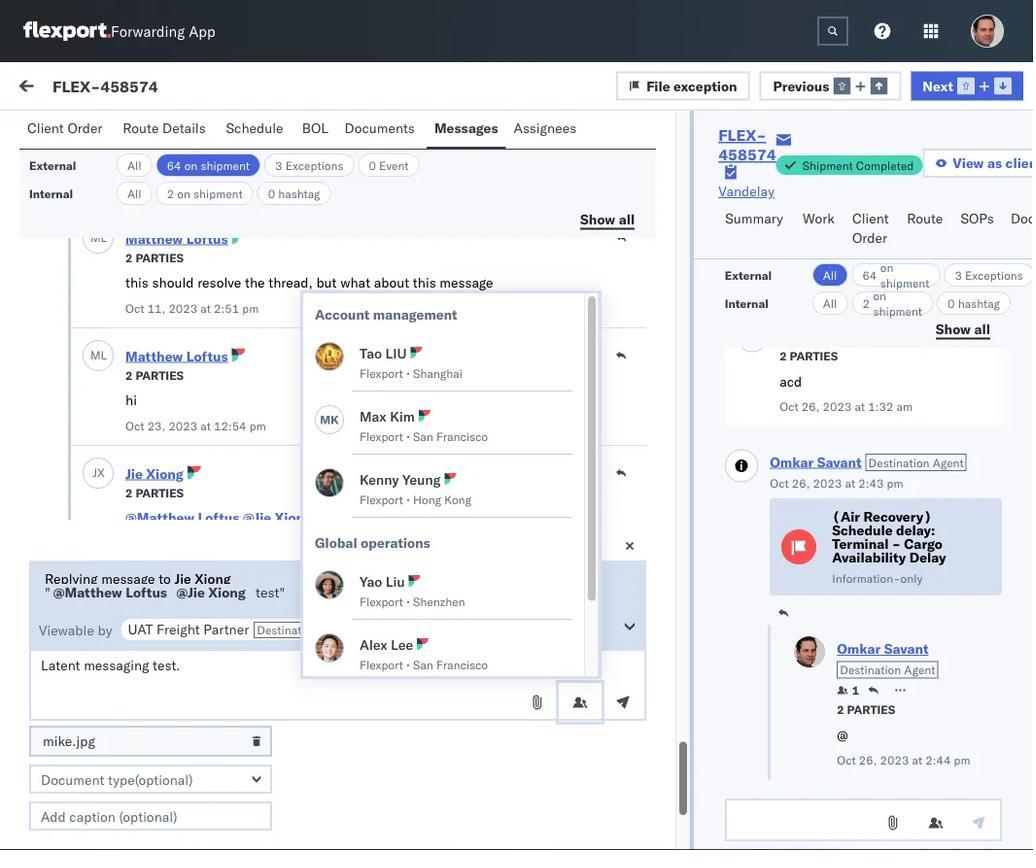Task type: vqa. For each thing, say whether or not it's contained in the screenshot.
Date to the right
no



Task type: describe. For each thing, give the bounding box(es) containing it.
delivery
[[235, 787, 284, 805]]

we
[[138, 642, 155, 659]]

2 parties up should
[[125, 251, 184, 265]]

great
[[113, 622, 144, 639]]

0 horizontal spatial 0
[[268, 186, 275, 201]]

2 for 2 parties button on top of unloading
[[125, 721, 133, 736]]

k,
[[71, 729, 84, 746]]

1:32
[[868, 400, 894, 414]]

2023 inside omkar savant destination agent oct 26, 2023 at 2:43 pm
[[813, 476, 842, 490]]

64 on shipment for all button over sep
[[167, 158, 250, 173]]

3 pdt from the top
[[501, 458, 526, 475]]

matthew loftus for hi
[[125, 348, 228, 365]]

1 vertical spatial to
[[159, 571, 171, 588]]

route details
[[123, 120, 206, 137]]

0 hashtag for all button below test
[[268, 186, 320, 201]]

internal (0)
[[130, 123, 207, 140]]

internal (0) button
[[123, 115, 218, 153]]

please
[[154, 768, 195, 785]]

omkar down 'impact'
[[94, 813, 135, 830]]

1 vertical spatial work
[[803, 210, 835, 227]]

flexport for max
[[360, 430, 403, 444]]

- for oct 26, 2023, 2:46 pm pdt
[[573, 458, 582, 475]]

2 parties for hi
[[125, 368, 184, 383]]

2 oct 26, 2023, 2:45 pm pdt from the top
[[352, 711, 526, 728]]

"
[[45, 584, 50, 601]]

2 inside 2 parties acd oct 26, 2023 at 1:32 am
[[780, 349, 787, 364]]

yao
[[360, 574, 382, 591]]

• for lee
[[406, 658, 410, 673]]

the inside we are notifying you that your shipment, k & k, devan has been delayed. this often occurs when unloading cargo takes longer than expected. please note that this impact your shipment's final delivery we appreciate your understanding and update you with the status of your
[[160, 826, 180, 843]]

2 parties button up should
[[125, 249, 184, 266]]

route button
[[899, 201, 953, 259]]

your down shipment's
[[150, 807, 177, 824]]

2 matthew loftus button from the top
[[125, 230, 228, 247]]

1 2:45 from the top
[[444, 585, 474, 602]]

hong
[[413, 493, 441, 507]]

flexport •  san francisco for max kim
[[360, 430, 488, 444]]

jie up the uat
[[125, 583, 143, 600]]

m for test
[[90, 113, 101, 128]]

2 for 2 parties button on top of deal
[[125, 604, 133, 618]]

Document type(optional) text field
[[29, 765, 272, 794]]

tao liu
[[360, 345, 407, 362]]

jie right type
[[125, 466, 143, 483]]

xiong inside the @jie xiong oct 26, 2023 at 11:26 am
[[157, 745, 195, 762]]

0 vertical spatial client order button
[[19, 111, 115, 149]]

flexport for tao
[[360, 367, 403, 381]]

1 horizontal spatial message
[[440, 275, 494, 292]]

2 horizontal spatial internal
[[725, 296, 769, 311]]

all for all button below test
[[127, 186, 142, 201]]

2 parties button up unloading
[[125, 719, 184, 736]]

this inside we are notifying you that your shipment, k & k, devan has been delayed. this often occurs when unloading cargo takes longer than expected. please note that this impact your shipment's final delivery we appreciate your understanding and update you with the status of your
[[258, 768, 281, 785]]

liu
[[386, 345, 407, 362]]

oct inside omkar savant destination agent oct 26, 2023 at 2:43 pm
[[770, 476, 789, 490]]

your right "of"
[[241, 826, 268, 843]]

2 parties down unknown
[[125, 486, 184, 501]]

all button up sep
[[117, 154, 152, 177]]

vandelay link
[[719, 182, 775, 201]]

pm for test
[[251, 184, 267, 198]]

only
[[901, 571, 923, 586]]

replying message to jie xiong
[[45, 571, 231, 588]]

lee
[[391, 637, 413, 654]]

loftus for oct 11, 2023 at 2:51 pm
[[186, 230, 228, 247]]

1 horizontal spatial show all
[[936, 320, 991, 337]]

omkar down sep
[[94, 210, 135, 227]]

0 horizontal spatial hashtag
[[278, 186, 320, 201]]

tao
[[360, 345, 382, 362]]

assignees button
[[506, 111, 588, 149]]

1 horizontal spatial 2 on shipment
[[863, 288, 923, 318]]

show all button for all button below test
[[569, 205, 647, 234]]

0 vertical spatial show
[[580, 210, 616, 227]]

kenny
[[360, 472, 399, 489]]

1 we from the top
[[58, 710, 78, 727]]

about
[[374, 275, 410, 292]]

oct inside hi oct 23, 2023 at 12:54 pm
[[125, 419, 144, 434]]

by
[[98, 622, 112, 639]]

jie xiong button for hello
[[125, 583, 184, 600]]

l for hi
[[101, 349, 107, 363]]

0 vertical spatial omkar savant button
[[770, 454, 862, 471]]

1
[[852, 683, 860, 698]]

pm inside omkar savant destination agent oct 26, 2023 at 2:43 pm
[[887, 476, 904, 490]]

4:00
[[444, 235, 474, 252]]

san for lee
[[413, 658, 433, 673]]

destination for omkar savant destination agent oct 26, 2023 at 2:43 pm
[[869, 455, 930, 470]]

oct inside 2 parties acd oct 26, 2023 at 1:32 am
[[780, 400, 799, 414]]

at inside the @jie xiong oct 26, 2023 at 11:26 am
[[201, 772, 211, 787]]

whatever
[[58, 360, 117, 377]]

2023 inside 2 parties acd oct 26, 2023 at 1:32 am
[[823, 400, 852, 414]]

4 pdt from the top
[[501, 585, 526, 602]]

all for all button above flex- 1366815
[[824, 296, 838, 311]]

omkar savant up replying message to jie xiong
[[94, 550, 181, 567]]

shenzhen
[[413, 595, 465, 610]]

this is a great deal and with this contract established, we will create a lucrative partnership.
[[58, 622, 312, 678]]

note
[[198, 768, 226, 785]]

@jie xiong button for xiong
[[243, 510, 312, 527]]

kenny yeung
[[360, 472, 441, 489]]

resize handle column header for related work item/shipment
[[984, 162, 1007, 851]]

global operations
[[315, 535, 430, 552]]

waka
[[224, 360, 259, 377]]

shipment for all button above flex- 1366815
[[873, 304, 923, 318]]

2023 inside @ oct 26, 2023 at 2:44 pm
[[880, 753, 909, 768]]

item/shipment
[[868, 169, 947, 183]]

2 l from the top
[[101, 231, 107, 245]]

m l for hi
[[90, 349, 107, 363]]

3 pm from the top
[[477, 458, 498, 475]]

26, inside 2 parties acd oct 26, 2023 at 1:32 am
[[802, 400, 820, 414]]

notifying
[[104, 710, 158, 727]]

0 horizontal spatial @matthew
[[53, 584, 122, 601]]

kim
[[390, 408, 415, 425]]

1 horizontal spatial client order button
[[845, 201, 899, 259]]

your up delayed.
[[216, 710, 243, 727]]

(air recovery) schedule delay: terminal - cargo availability delay information-only
[[832, 508, 947, 586]]

assignees
[[514, 120, 577, 137]]

deal
[[148, 622, 174, 639]]

matthew for hi
[[125, 348, 183, 365]]

filing
[[88, 243, 119, 260]]

parties for 2 parties button under 1
[[847, 703, 896, 717]]

64 on shipment for all button below "work" button
[[863, 260, 930, 290]]

flex- 2271801
[[795, 458, 895, 475]]

agent for omkar savant destination agent oct 26, 2023 at 2:43 pm
[[933, 455, 964, 470]]

0 horizontal spatial you
[[105, 826, 127, 843]]

2023 inside hi oct 23, 2023 at 12:54 pm
[[169, 419, 197, 434]]

delay inside (air recovery) schedule delay: terminal - cargo availability delay information-only
[[910, 549, 947, 566]]

savant left file at the right top
[[606, 81, 644, 96]]

internal inside button
[[130, 123, 178, 140]]

previous button
[[760, 71, 902, 100]]

this inside "this is a great deal and with this contract established, we will create a lucrative partnership."
[[234, 622, 258, 639]]

flexport inside button
[[373, 621, 424, 638]]

import work button
[[136, 62, 228, 115]]

omkar down hi
[[94, 423, 135, 440]]

report
[[229, 243, 266, 260]]

1 vertical spatial 64
[[863, 268, 878, 282]]

2 pm from the top
[[477, 342, 498, 359]]

2 for 2 parties button above test
[[125, 133, 133, 148]]

this right about at left top
[[413, 275, 436, 292]]

this up 11,
[[125, 275, 149, 292]]

with inside "this is a great deal and with this contract established, we will create a lucrative partnership."
[[205, 622, 231, 639]]

oct inside hello oct 26, 2023 at 11:26 am
[[125, 654, 144, 669]]

omkar savant down sep
[[94, 210, 181, 227]]

forwarding app
[[111, 22, 215, 40]]

documents
[[345, 120, 415, 137]]

show all button for all button above flex- 1366815
[[924, 315, 1002, 344]]

2 parties for hello
[[125, 604, 184, 618]]

2 vertical spatial 0
[[948, 296, 955, 311]]

omkar savant down hi
[[94, 423, 181, 440]]

0 vertical spatial 64
[[167, 158, 181, 173]]

parties for 2 parties button above test
[[136, 133, 184, 148]]

previous
[[773, 77, 830, 94]]

• for yeung
[[406, 493, 410, 507]]

2 for 2 parties button on top of should
[[125, 251, 133, 265]]

account management
[[315, 306, 458, 323]]

&
[[58, 729, 67, 746]]

6 2023, from the top
[[403, 829, 441, 846]]

@matthew loftus @jie xiong
[[125, 510, 312, 527]]

takes
[[242, 749, 275, 766]]

2 parties button up test
[[125, 131, 184, 148]]

Latent messaging test. text field
[[29, 649, 647, 721]]

@matthew loftus button
[[125, 510, 239, 527]]

hold
[[259, 457, 290, 474]]

all button up flex- 1366815
[[813, 292, 849, 315]]

message for message
[[60, 169, 107, 183]]

savant down will on the left of the page
[[139, 676, 181, 693]]

when
[[103, 749, 136, 766]]

0 vertical spatial exceptions
[[285, 158, 344, 173]]

savant inside omkar savant destination agent oct 26, 2023 at 2:43 pm
[[817, 454, 862, 471]]

shipment's
[[134, 787, 201, 805]]

1 vertical spatial client
[[853, 210, 889, 227]]

all button down "work" button
[[813, 263, 849, 287]]

omkar savant left file at the right top
[[565, 81, 644, 96]]

1 vertical spatial hashtag
[[958, 296, 1000, 311]]

2 parties for @jie
[[125, 721, 184, 736]]

• for kim
[[406, 430, 410, 444]]

1 x from the top
[[97, 466, 105, 481]]

• for liu
[[406, 595, 410, 610]]

26, inside omkar savant destination agent oct 26, 2023 at 2:43 pm
[[792, 476, 810, 490]]

list
[[286, 123, 310, 140]]

2 for 2 parties button under 1
[[837, 703, 845, 717]]

flexport •  san francisco for alex lee
[[360, 658, 488, 673]]

1366815
[[835, 342, 895, 359]]

flexport for alex
[[360, 658, 403, 673]]

0 vertical spatial that
[[187, 710, 212, 727]]

savant down shipment's
[[139, 813, 181, 830]]

jie xiong button for @jie
[[125, 701, 184, 718]]

savant up unknown
[[139, 423, 181, 440]]

time
[[353, 169, 379, 183]]

2 for 2 parties button above hi
[[125, 368, 133, 383]]

11:26 inside the @jie xiong oct 26, 2023 at 11:26 am
[[214, 772, 247, 787]]

1 horizontal spatial client order
[[853, 210, 889, 246]]

savant down 27,
[[139, 210, 181, 227]]

are
[[81, 710, 101, 727]]

omkar up the "notifying"
[[94, 676, 135, 693]]

parties for 2 parties button above hi
[[136, 368, 184, 383]]

3 exceptions for all button below "work" button
[[955, 268, 1024, 282]]

hello oct 26, 2023 at 11:26 am
[[125, 628, 266, 669]]

a inside "i am filing a commendation report to improve your morale!"
[[123, 243, 130, 260]]

commendation
[[133, 243, 225, 260]]

omkar inside omkar savant destination agent
[[837, 641, 881, 658]]

@jie for @jie xiong
[[177, 584, 205, 601]]

work for my
[[56, 75, 106, 102]]

2 right 27,
[[167, 186, 174, 201]]

1 pdt from the top
[[501, 235, 526, 252]]

2:51
[[214, 301, 239, 316]]

doc
[[1011, 210, 1033, 227]]

12:43
[[215, 184, 248, 198]]

shanghai
[[413, 367, 463, 381]]

all for all button over sep
[[127, 158, 142, 173]]

flex- 458574 link
[[719, 125, 777, 164]]

l for test
[[101, 113, 107, 128]]

improve
[[58, 262, 107, 280]]

at inside test sep 27, 2023 at 12:43 pm
[[202, 184, 212, 198]]

matthew loftus for test
[[125, 113, 228, 130]]

1 oct 26, 2023, 2:45 pm pdt from the top
[[352, 585, 526, 602]]

but
[[316, 275, 337, 292]]

forwarding app link
[[23, 21, 215, 41]]

my work
[[19, 75, 106, 102]]

flexport. image
[[23, 21, 111, 41]]

2:46
[[444, 458, 474, 475]]

3:30
[[444, 342, 474, 359]]

to inside "i am filing a commendation report to improve your morale!"
[[270, 243, 282, 260]]

with inside we are notifying you that your shipment, k & k, devan has been delayed. this often occurs when unloading cargo takes longer than expected. please note that this impact your shipment's final delivery we appreciate your understanding and update you with the status of your
[[130, 826, 157, 843]]

external for all button over sep
[[29, 158, 76, 173]]

1 vertical spatial delay
[[254, 583, 291, 600]]

omkar up replying message to jie xiong
[[94, 550, 135, 567]]

am inside hello oct 26, 2023 at 11:26 am
[[250, 654, 266, 669]]

jie up has
[[125, 701, 143, 718]]

1 pm from the top
[[477, 235, 498, 252]]

schedule button
[[218, 111, 294, 149]]

3 resize handle column header from the left
[[763, 162, 786, 851]]

status
[[184, 826, 222, 843]]

0 horizontal spatial client order
[[27, 120, 102, 137]]

file exception
[[647, 77, 737, 94]]

exception: for exception: unknown customs hold type
[[62, 457, 131, 474]]

0 horizontal spatial show all
[[580, 210, 635, 227]]

oct 26, 2023, 3:30 pm pdt
[[352, 342, 526, 359]]

2 parties button down unknown
[[125, 484, 184, 501]]

6 pm from the top
[[477, 829, 498, 846]]

all button down test
[[117, 182, 152, 205]]

shipment for all button below "work" button
[[881, 276, 930, 290]]

exception: unknown customs hold type
[[58, 457, 290, 493]]

0 vertical spatial client
[[27, 120, 64, 137]]

flexport •  hong kong
[[360, 493, 472, 507]]

mk
[[320, 413, 339, 427]]

0 event
[[369, 158, 409, 173]]

1 horizontal spatial exceptions
[[966, 268, 1024, 282]]

external inside button
[[31, 123, 82, 140]]

5 2023, from the top
[[403, 711, 441, 728]]

loftus for oct 23, 2023 at 12:54 pm
[[186, 348, 228, 365]]

message list button
[[218, 115, 318, 153]]

2 parties button up acd
[[780, 347, 838, 364]]

2 matthew from the top
[[125, 230, 183, 247]]

3 exceptions for all button over sep
[[275, 158, 344, 173]]

impact
[[58, 787, 100, 805]]

3 for all button over sep
[[275, 158, 282, 173]]

freight
[[157, 621, 200, 638]]

and inside "this is a great deal and with this contract established, we will create a lucrative partnership."
[[178, 622, 201, 639]]

2 parties button up deal
[[125, 602, 184, 619]]

0 vertical spatial all
[[619, 210, 635, 227]]

operations
[[361, 535, 430, 552]]

established,
[[58, 642, 134, 659]]

route for route
[[907, 210, 943, 227]]

devan
[[210, 583, 251, 600]]

0 horizontal spatial 2:44
[[444, 829, 474, 846]]

messages button
[[427, 111, 506, 149]]

• for liu
[[406, 367, 410, 381]]

x for @jie
[[97, 701, 105, 716]]

2 2023, from the top
[[403, 342, 441, 359]]

at inside hi oct 23, 2023 at 12:54 pm
[[201, 419, 211, 434]]

0 vertical spatial @matthew
[[125, 510, 194, 527]]

omkar savant down shipment's
[[94, 813, 181, 830]]

5 pdt from the top
[[501, 711, 526, 728]]

26, inside @ oct 26, 2023 at 2:44 pm
[[859, 753, 877, 768]]

1 vertical spatial all
[[975, 320, 991, 337]]

1 horizontal spatial 0
[[369, 158, 376, 173]]

2 vertical spatial a
[[225, 642, 232, 659]]

exception: for exception: warehouse devan delay
[[62, 583, 131, 600]]

external for all button below "work" button
[[725, 268, 773, 282]]

whatever floats your boat! waka waka!
[[58, 360, 301, 377]]

0 horizontal spatial message
[[101, 571, 155, 588]]

route details button
[[115, 111, 218, 149]]

2 parties button up hi
[[125, 367, 184, 384]]

create
[[183, 642, 222, 659]]



Task type: locate. For each thing, give the bounding box(es) containing it.
2 j from the top
[[93, 584, 97, 598]]

shipment completed
[[803, 158, 914, 173]]

1 francisco from the top
[[436, 430, 488, 444]]

omkar savant
[[565, 81, 644, 96], [94, 210, 181, 227], [94, 326, 181, 343], [94, 423, 181, 440], [94, 550, 181, 567], [94, 676, 181, 693], [94, 813, 181, 830]]

am inside "i am filing a commendation report to improve your morale!"
[[66, 243, 85, 260]]

2023 inside hello oct 26, 2023 at 11:26 am
[[169, 654, 197, 669]]

2 • from the top
[[406, 430, 410, 444]]

1 vertical spatial francisco
[[436, 658, 488, 673]]

3 x from the top
[[97, 701, 105, 716]]

0 vertical spatial san
[[413, 430, 433, 444]]

0 vertical spatial 3 exceptions
[[275, 158, 344, 173]]

1 vertical spatial a
[[102, 622, 109, 639]]

yeung
[[403, 472, 441, 489]]

12:54
[[214, 419, 247, 434]]

0 horizontal spatial that
[[187, 710, 212, 727]]

3 l from the top
[[101, 349, 107, 363]]

exceptions
[[285, 158, 344, 173], [966, 268, 1024, 282]]

1 vertical spatial @jie
[[177, 584, 205, 601]]

message for message list
[[226, 123, 283, 140]]

2 we from the top
[[58, 807, 78, 824]]

3 matthew loftus from the top
[[125, 348, 228, 365]]

2 parties for @
[[837, 703, 896, 717]]

this up takes
[[243, 729, 269, 746]]

2 resize handle column header from the left
[[541, 162, 565, 851]]

k
[[311, 710, 320, 727]]

all for all button below "work" button
[[824, 268, 838, 282]]

@jie xiong button for 26,
[[125, 745, 195, 762]]

1 horizontal spatial you
[[162, 710, 184, 727]]

0 vertical spatial 2 on shipment
[[167, 186, 243, 201]]

0 vertical spatial j
[[93, 466, 97, 481]]

1 horizontal spatial delay
[[910, 549, 947, 566]]

oct 26, 2023, 2:44 pm pdt
[[352, 829, 526, 846]]

1 vertical spatial exception:
[[62, 583, 131, 600]]

flexport
[[360, 367, 403, 381], [360, 430, 403, 444], [360, 493, 403, 507], [360, 595, 403, 610], [373, 621, 424, 638], [360, 658, 403, 673]]

3 for all button below "work" button
[[955, 268, 962, 282]]

destination inside uat freight partner destination agent
[[257, 623, 318, 638]]

2 vertical spatial internal
[[725, 296, 769, 311]]

cargo
[[204, 749, 238, 766]]

64 on shipment
[[167, 158, 250, 173], [863, 260, 930, 290]]

1 matthew loftus from the top
[[125, 113, 228, 130]]

san for kim
[[413, 430, 433, 444]]

file exception button
[[617, 71, 750, 100], [617, 71, 750, 100]]

all left 27,
[[127, 186, 142, 201]]

1 vertical spatial you
[[105, 826, 127, 843]]

2 vertical spatial m l
[[90, 349, 107, 363]]

4 pm from the top
[[477, 585, 498, 602]]

3 jie xiong button from the top
[[125, 701, 184, 718]]

as
[[988, 155, 1002, 172]]

3 j x from the top
[[93, 701, 105, 716]]

on inside 2 on shipment
[[873, 288, 887, 303]]

jie xiong for hello
[[125, 583, 184, 600]]

2 vertical spatial matthew loftus button
[[125, 348, 228, 365]]

0 vertical spatial @jie
[[243, 510, 271, 527]]

2 jie xiong button from the top
[[125, 583, 184, 600]]

account
[[315, 306, 370, 323]]

0 vertical spatial route
[[123, 120, 159, 137]]

message inside button
[[226, 123, 283, 140]]

1 vertical spatial 0
[[268, 186, 275, 201]]

shipment,
[[246, 710, 308, 727]]

0 horizontal spatial and
[[178, 622, 201, 639]]

unknown
[[134, 457, 195, 474]]

1 san from the top
[[413, 430, 433, 444]]

this inside "this is a great deal and with this contract established, we will create a lucrative partnership."
[[58, 622, 84, 639]]

1 vertical spatial message
[[101, 571, 155, 588]]

schedule inside (air recovery) schedule delay: terminal - cargo availability delay information-only
[[832, 522, 893, 539]]

and
[[178, 622, 201, 639], [273, 807, 296, 824]]

3 matthew from the top
[[125, 348, 183, 365]]

@jie up document type(optional) text box
[[125, 745, 154, 762]]

sep
[[125, 184, 146, 198]]

shipment inside 2 on shipment
[[873, 304, 923, 318]]

savant down 11,
[[139, 326, 181, 343]]

2 vertical spatial jie xiong
[[125, 701, 184, 718]]

3 2023, from the top
[[403, 458, 441, 475]]

2 francisco from the top
[[436, 658, 488, 673]]

0 vertical spatial matthew loftus
[[125, 113, 228, 130]]

sops
[[961, 210, 994, 227]]

francisco for max kim
[[436, 430, 488, 444]]

0 horizontal spatial the
[[160, 826, 180, 843]]

2 jie xiong from the top
[[125, 583, 184, 600]]

flexport down kenny
[[360, 493, 403, 507]]

• down kim
[[406, 430, 410, 444]]

2 up acd
[[780, 349, 787, 364]]

2 up great
[[125, 604, 133, 618]]

shipment down 1854269
[[881, 276, 930, 290]]

at inside @ oct 26, 2023 at 2:44 pm
[[912, 753, 923, 768]]

parties
[[136, 133, 184, 148], [136, 251, 184, 265], [790, 349, 838, 364], [136, 368, 184, 383], [136, 486, 184, 501], [136, 604, 184, 618], [847, 703, 896, 717], [136, 721, 184, 736]]

omkar savant up the "notifying"
[[94, 676, 181, 693]]

2 m l from the top
[[90, 231, 107, 245]]

0 horizontal spatial 64
[[167, 158, 181, 173]]

@jie xiong button
[[243, 510, 312, 527], [125, 745, 195, 762]]

flexport for yao
[[360, 595, 403, 610]]

1 matthew loftus button from the top
[[125, 113, 228, 130]]

forwarding
[[111, 22, 185, 40]]

shipment up 1366815
[[873, 304, 923, 318]]

delayed.
[[187, 729, 240, 746]]

all button
[[117, 154, 152, 177], [117, 182, 152, 205], [813, 263, 849, 287], [813, 292, 849, 315]]

0 vertical spatial destination
[[869, 455, 930, 470]]

0 horizontal spatial message
[[60, 169, 107, 183]]

pm for hi
[[250, 419, 266, 434]]

loftus for sep 27, 2023 at 12:43 pm
[[186, 113, 228, 130]]

work up external (1)
[[56, 75, 106, 102]]

0 horizontal spatial order
[[67, 120, 102, 137]]

parties for 2 parties button on top of should
[[136, 251, 184, 265]]

we up &
[[58, 710, 78, 727]]

jie xiong
[[125, 466, 184, 483], [125, 583, 184, 600], [125, 701, 184, 718]]

1 vertical spatial we
[[58, 807, 78, 824]]

1 resize handle column header from the left
[[320, 162, 344, 851]]

3 • from the top
[[406, 493, 410, 507]]

1 vertical spatial route
[[907, 210, 943, 227]]

0 vertical spatial you
[[162, 710, 184, 727]]

m l up improve
[[90, 231, 107, 245]]

0 vertical spatial jie xiong
[[125, 466, 184, 483]]

that up delayed.
[[187, 710, 212, 727]]

- for oct 26, 2023, 4:00 pm pdt
[[573, 235, 582, 252]]

omkar savant button up 2:43
[[770, 454, 862, 471]]

matthew loftus button for hi
[[125, 348, 228, 365]]

order for the right 'client order' button
[[853, 229, 888, 246]]

liu
[[386, 574, 405, 591]]

j for hello
[[93, 584, 97, 598]]

1 l from the top
[[101, 113, 107, 128]]

exception: inside exception: unknown customs hold type
[[62, 457, 131, 474]]

0 horizontal spatial schedule
[[226, 120, 283, 137]]

pm inside @ oct 26, 2023 at 2:44 pm
[[954, 753, 971, 768]]

type
[[58, 476, 89, 493]]

is
[[88, 622, 98, 639]]

omkar up assignees
[[565, 81, 603, 96]]

global
[[315, 535, 358, 552]]

work for related
[[839, 169, 865, 183]]

availability
[[832, 549, 906, 566]]

your inside "i am filing a commendation report to improve your morale!"
[[111, 262, 137, 280]]

0 horizontal spatial a
[[102, 622, 109, 639]]

4 2023, from the top
[[403, 585, 441, 602]]

shipment for all button over sep
[[201, 158, 250, 173]]

savant inside omkar savant destination agent
[[884, 641, 929, 658]]

often
[[273, 729, 305, 746]]

(air
[[832, 508, 860, 525]]

2023 inside test sep 27, 2023 at 12:43 pm
[[170, 184, 199, 198]]

2 m from the top
[[90, 231, 101, 245]]

resize handle column header
[[320, 162, 344, 851], [541, 162, 565, 851], [763, 162, 786, 851], [984, 162, 1007, 851]]

parties inside 2 parties acd oct 26, 2023 at 1:32 am
[[790, 349, 838, 364]]

2 up test
[[125, 133, 133, 148]]

replying
[[45, 571, 98, 588]]

5 pm from the top
[[477, 711, 498, 728]]

4 • from the top
[[406, 595, 410, 610]]

agent inside omkar savant destination agent oct 26, 2023 at 2:43 pm
[[933, 455, 964, 470]]

1 vertical spatial 3
[[955, 268, 962, 282]]

1 j x from the top
[[93, 466, 105, 481]]

and down delivery
[[273, 807, 296, 824]]

omkar savant down 11,
[[94, 326, 181, 343]]

@matthew
[[125, 510, 194, 527], [53, 584, 122, 601]]

2 vertical spatial jie xiong button
[[125, 701, 184, 718]]

1 vertical spatial j
[[93, 584, 97, 598]]

route down item/shipment
[[907, 210, 943, 227]]

order inside client order
[[853, 229, 888, 246]]

0 horizontal spatial 3
[[275, 158, 282, 173]]

route inside button
[[907, 210, 943, 227]]

message
[[440, 275, 494, 292], [101, 571, 155, 588]]

0 horizontal spatial work
[[56, 75, 106, 102]]

agent up @ oct 26, 2023 at 2:44 pm
[[904, 663, 936, 678]]

x right type
[[97, 466, 105, 481]]

destination inside omkar savant destination agent
[[840, 663, 901, 678]]

2 up 1366815
[[863, 296, 870, 311]]

None text field
[[818, 17, 849, 46], [725, 799, 1002, 842], [818, 17, 849, 46], [725, 799, 1002, 842]]

2 matthew loftus from the top
[[125, 230, 228, 247]]

0 horizontal spatial exceptions
[[285, 158, 344, 173]]

1 j from the top
[[93, 466, 97, 481]]

xiong
[[146, 466, 184, 483], [275, 510, 312, 527], [195, 571, 231, 588], [146, 583, 184, 600], [208, 584, 246, 601], [146, 701, 184, 718], [157, 745, 195, 762]]

x up by
[[97, 584, 105, 598]]

x for hello
[[97, 584, 105, 598]]

delay up only
[[910, 549, 947, 566]]

matthew loftus
[[125, 113, 228, 130], [125, 230, 228, 247], [125, 348, 228, 365]]

2 inside 2 on shipment
[[863, 296, 870, 311]]

1 horizontal spatial show all button
[[924, 315, 1002, 344]]

4 resize handle column header from the left
[[984, 162, 1007, 851]]

exception: up type
[[62, 457, 131, 474]]

j for @jie
[[93, 701, 97, 716]]

flexport down flexport •  shenzhen
[[373, 621, 424, 638]]

@jie xiong
[[177, 584, 246, 601]]

jie xiong down 23,
[[125, 466, 184, 483]]

jie xiong for @jie
[[125, 701, 184, 718]]

omkar up the floats at the top left of the page
[[94, 326, 135, 343]]

agent for omkar savant destination agent
[[904, 663, 936, 678]]

am up delivery
[[250, 772, 266, 787]]

resize handle column header for time
[[541, 162, 565, 851]]

0 vertical spatial 0 hashtag
[[268, 186, 320, 201]]

longer
[[279, 749, 317, 766]]

m l left the floats at the top left of the page
[[90, 349, 107, 363]]

this should resolve the thread, but what about this message
[[125, 275, 494, 292]]

1 2023, from the top
[[403, 235, 441, 252]]

1 vertical spatial matthew loftus
[[125, 230, 228, 247]]

at inside hello oct 26, 2023 at 11:26 am
[[201, 654, 211, 669]]

you
[[162, 710, 184, 727], [105, 826, 127, 843]]

am inside 2 parties acd oct 26, 2023 at 1:32 am
[[897, 400, 913, 414]]

1 exception: from the top
[[62, 457, 131, 474]]

0 vertical spatial this
[[58, 622, 84, 639]]

• left hong
[[406, 493, 410, 507]]

j
[[93, 466, 97, 481], [93, 584, 97, 598], [93, 701, 97, 716]]

2 2:45 from the top
[[444, 711, 474, 728]]

2 parties up deal
[[125, 604, 184, 618]]

destination
[[869, 455, 930, 470], [257, 623, 318, 638], [840, 663, 901, 678]]

am right 1:32
[[897, 400, 913, 414]]

0 vertical spatial m
[[90, 113, 101, 128]]

show all button
[[569, 205, 647, 234], [924, 315, 1002, 344]]

1 jie xiong button from the top
[[125, 466, 184, 483]]

0 vertical spatial 2:45
[[444, 585, 474, 602]]

m l for test
[[90, 113, 107, 128]]

j x up devan
[[93, 701, 105, 716]]

2 pdt from the top
[[501, 342, 526, 359]]

your down filing on the left top of page
[[111, 262, 137, 280]]

0 horizontal spatial work
[[189, 80, 221, 97]]

m for hi
[[90, 349, 101, 363]]

1 vertical spatial m
[[90, 231, 101, 245]]

flex-458574
[[52, 76, 158, 96]]

the
[[245, 275, 265, 292], [160, 826, 180, 843]]

parties for 2 parties button on top of deal
[[136, 604, 184, 618]]

at inside 2 parties acd oct 26, 2023 at 1:32 am
[[855, 400, 865, 414]]

11:26 down partner
[[214, 654, 247, 669]]

all up sep
[[127, 158, 142, 173]]

1 matthew from the top
[[125, 113, 183, 130]]

doc button
[[1003, 201, 1033, 259]]

resize handle column header right the kong
[[541, 162, 565, 851]]

francisco for alex lee
[[436, 658, 488, 673]]

flexport for kenny
[[360, 493, 403, 507]]

the left the status
[[160, 826, 180, 843]]

2 for 2 parties button below unknown
[[125, 486, 133, 501]]

omkar up 1
[[837, 641, 881, 658]]

work button
[[795, 201, 845, 259]]

oct 26, 2023, 2:45 pm pdt
[[352, 585, 526, 602], [352, 711, 526, 728]]

and inside we are notifying you that your shipment, k & k, devan has been delayed. this often occurs when unloading cargo takes longer than expected. please note that this impact your shipment's final delivery we appreciate your understanding and update you with the status of your
[[273, 807, 296, 824]]

0 horizontal spatial @jie xiong button
[[125, 745, 195, 762]]

1 vertical spatial message
[[60, 169, 107, 183]]

this up lucrative
[[234, 622, 258, 639]]

0 vertical spatial l
[[101, 113, 107, 128]]

resize handle column header right cargo
[[984, 162, 1007, 851]]

26, inside hello oct 26, 2023 at 11:26 am
[[147, 654, 166, 669]]

jie xiong up been
[[125, 701, 184, 718]]

2:44 inside @ oct 26, 2023 at 2:44 pm
[[926, 753, 951, 768]]

agent
[[321, 623, 350, 638]]

2 flexport •  san francisco from the top
[[360, 658, 488, 673]]

1 horizontal spatial order
[[853, 229, 888, 246]]

2023
[[170, 184, 199, 198], [169, 301, 197, 316], [823, 400, 852, 414], [169, 419, 197, 434], [813, 476, 842, 490], [169, 654, 197, 669], [880, 753, 909, 768], [169, 772, 197, 787]]

1 11:26 from the top
[[214, 654, 247, 669]]

2 x from the top
[[97, 584, 105, 598]]

destination for omkar savant destination agent
[[840, 663, 901, 678]]

route inside 'button'
[[123, 120, 159, 137]]

a right is
[[102, 622, 109, 639]]

mike.jpg
[[43, 733, 95, 750]]

0 vertical spatial the
[[245, 275, 265, 292]]

update
[[58, 826, 101, 843]]

j x for hello
[[93, 584, 105, 598]]

j right type
[[93, 466, 97, 481]]

l
[[101, 113, 107, 128], [101, 231, 107, 245], [101, 349, 107, 363]]

0 horizontal spatial 0 hashtag
[[268, 186, 320, 201]]

11:26 inside hello oct 26, 2023 at 11:26 am
[[214, 654, 247, 669]]

oct 26, 2023, 2:45 pm pdt down lee
[[352, 711, 526, 728]]

1 horizontal spatial to
[[270, 243, 282, 260]]

@jie for @jie xiong oct 26, 2023 at 11:26 am
[[125, 745, 154, 762]]

0 horizontal spatial with
[[130, 826, 157, 843]]

0 vertical spatial we
[[58, 710, 78, 727]]

alex lee
[[360, 637, 413, 654]]

message list
[[226, 123, 310, 140]]

oct inside the @jie xiong oct 26, 2023 at 11:26 am
[[125, 772, 144, 787]]

2 11:26 from the top
[[214, 772, 247, 787]]

0 vertical spatial delay
[[910, 549, 947, 566]]

j up is
[[93, 584, 97, 598]]

Add caption (optional) text field
[[29, 802, 272, 831]]

1 vertical spatial internal
[[29, 186, 73, 201]]

l down flex-458574
[[101, 113, 107, 128]]

2 parties acd oct 26, 2023 at 1:32 am
[[780, 349, 913, 414]]

2 on shipment
[[167, 186, 243, 201], [863, 288, 923, 318]]

1 vertical spatial show
[[936, 320, 971, 337]]

23,
[[147, 419, 166, 434]]

1 vertical spatial omkar savant button
[[837, 641, 929, 658]]

0 down route button
[[948, 296, 955, 311]]

schedule left list
[[226, 120, 283, 137]]

2 parties for test
[[125, 133, 184, 148]]

1 vertical spatial 64 on shipment
[[863, 260, 930, 290]]

and up create at the bottom of page
[[178, 622, 201, 639]]

1 m l from the top
[[90, 113, 107, 128]]

0 vertical spatial 3
[[275, 158, 282, 173]]

at inside omkar savant destination agent oct 26, 2023 at 2:43 pm
[[845, 476, 856, 490]]

1 vertical spatial work
[[839, 169, 865, 183]]

1 vertical spatial show all
[[936, 320, 991, 337]]

your down "expected."
[[104, 787, 131, 805]]

1 m from the top
[[90, 113, 101, 128]]

completed
[[856, 158, 914, 173]]

exception: warehouse devan delay
[[62, 583, 291, 600]]

francisco
[[436, 430, 488, 444], [436, 658, 488, 673]]

oct inside @ oct 26, 2023 at 2:44 pm
[[837, 753, 856, 768]]

1 horizontal spatial work
[[839, 169, 865, 183]]

1 • from the top
[[406, 367, 410, 381]]

exceptions down sops button
[[966, 268, 1024, 282]]

terminal
[[832, 536, 889, 553]]

event
[[379, 158, 409, 173]]

j x right type
[[93, 466, 105, 481]]

destination inside omkar savant destination agent oct 26, 2023 at 2:43 pm
[[869, 455, 930, 470]]

3 jie xiong from the top
[[125, 701, 184, 718]]

francisco up 2:46
[[436, 430, 488, 444]]

flexport •  san francisco down kim
[[360, 430, 488, 444]]

order right "work" button
[[853, 229, 888, 246]]

matthew for test
[[125, 113, 183, 130]]

5 • from the top
[[406, 658, 410, 673]]

2023 inside the @jie xiong oct 26, 2023 at 11:26 am
[[169, 772, 197, 787]]

parties for 2 parties button on top of unloading
[[136, 721, 184, 736]]

your left boat!
[[159, 360, 185, 377]]

j x for @jie
[[93, 701, 105, 716]]

1 horizontal spatial client
[[853, 210, 889, 227]]

0 vertical spatial a
[[123, 243, 130, 260]]

a down partner
[[225, 642, 232, 659]]

shipment for all button below test
[[193, 186, 243, 201]]

your
[[111, 262, 137, 280], [159, 360, 185, 377], [216, 710, 243, 727], [104, 787, 131, 805], [150, 807, 177, 824], [241, 826, 268, 843]]

2 right type
[[125, 486, 133, 501]]

2 down 1 button
[[837, 703, 845, 717]]

expected.
[[90, 768, 150, 785]]

work right import
[[189, 80, 221, 97]]

1 vertical spatial schedule
[[832, 522, 893, 539]]

2 exception: from the top
[[62, 583, 131, 600]]

parties for 2 parties button below unknown
[[136, 486, 184, 501]]

resize handle column header for message
[[320, 162, 344, 851]]

2 vertical spatial j x
[[93, 701, 105, 716]]

0 horizontal spatial internal
[[29, 186, 73, 201]]

1 vertical spatial 2:44
[[444, 829, 474, 846]]

0 vertical spatial client order
[[27, 120, 102, 137]]

1 flexport •  san francisco from the top
[[360, 430, 488, 444]]

• down liu
[[406, 367, 410, 381]]

0 vertical spatial 0
[[369, 158, 376, 173]]

1 horizontal spatial that
[[229, 768, 254, 785]]

this inside we are notifying you that your shipment, k & k, devan has been delayed. this often occurs when unloading cargo takes longer than expected. please note that this impact your shipment's final delivery we appreciate your understanding and update you with the status of your
[[243, 729, 269, 746]]

1 vertical spatial x
[[97, 584, 105, 598]]

am inside the @jie xiong oct 26, 2023 at 11:26 am
[[250, 772, 266, 787]]

agent inside omkar savant destination agent
[[904, 663, 936, 678]]

flexport •  san francisco down lee
[[360, 658, 488, 673]]

route for route details
[[123, 120, 159, 137]]

to left @jie xiong
[[159, 571, 171, 588]]

3 m l from the top
[[90, 349, 107, 363]]

1 horizontal spatial with
[[205, 622, 231, 639]]

0 vertical spatial 2:44
[[926, 753, 951, 768]]

1 vertical spatial that
[[229, 768, 254, 785]]

order for topmost 'client order' button
[[67, 120, 102, 137]]

2 parties button down 1
[[837, 701, 896, 718]]

2 horizontal spatial 0
[[948, 296, 955, 311]]

1 vertical spatial flexport •  san francisco
[[360, 658, 488, 673]]

0 horizontal spatial 64 on shipment
[[167, 158, 250, 173]]

savant up replying message to jie xiong
[[139, 550, 181, 567]]

3 m from the top
[[90, 349, 101, 363]]

1 vertical spatial 11:26
[[214, 772, 247, 787]]

oct 26, 2023, 2:45 pm pdt up the flexport button
[[352, 585, 526, 602]]

l left the floats at the top left of the page
[[101, 349, 107, 363]]

@jie xiong button down hold
[[243, 510, 312, 527]]

1 jie xiong from the top
[[125, 466, 184, 483]]

2 parties down 1
[[837, 703, 896, 717]]

0 vertical spatial to
[[270, 243, 282, 260]]

hashtag down list
[[278, 186, 320, 201]]

2 vertical spatial destination
[[840, 663, 901, 678]]

with up create at the bottom of page
[[205, 622, 231, 639]]

1 horizontal spatial work
[[803, 210, 835, 227]]

1 horizontal spatial hashtag
[[958, 296, 1000, 311]]

jie left devan
[[174, 571, 191, 588]]

flex- 458574
[[719, 125, 777, 164], [795, 585, 886, 602], [795, 711, 886, 728], [795, 829, 886, 846]]

pm inside hi oct 23, 2023 at 12:54 pm
[[250, 419, 266, 434]]

2 san from the top
[[413, 658, 433, 673]]

- inside (air recovery) schedule delay: terminal - cargo availability delay information-only
[[892, 536, 901, 553]]

message
[[226, 123, 283, 140], [60, 169, 107, 183]]

alex
[[360, 637, 388, 654]]

pm for @
[[954, 753, 971, 768]]

0 vertical spatial 64 on shipment
[[167, 158, 250, 173]]

26, inside the @jie xiong oct 26, 2023 at 11:26 am
[[147, 772, 166, 787]]

3 matthew loftus button from the top
[[125, 348, 228, 365]]

0 vertical spatial work
[[189, 80, 221, 97]]

0 horizontal spatial this
[[58, 622, 84, 639]]

@jie up freight
[[177, 584, 205, 601]]

1 horizontal spatial message
[[226, 123, 283, 140]]

savant down only
[[884, 641, 929, 658]]

external down summary button
[[725, 268, 773, 282]]

been
[[153, 729, 184, 746]]

a
[[123, 243, 130, 260], [102, 622, 109, 639], [225, 642, 232, 659]]

2 j x from the top
[[93, 584, 105, 598]]

messages
[[434, 120, 498, 137]]

san down kim
[[413, 430, 433, 444]]

order down my work
[[67, 120, 102, 137]]

omkar savant button up 1
[[837, 641, 929, 658]]

this
[[58, 622, 84, 639], [243, 729, 269, 746]]

flexport down yao liu
[[360, 595, 403, 610]]

2 right filing on the left top of page
[[125, 251, 133, 265]]

import work
[[144, 80, 221, 97]]

contract
[[261, 622, 312, 639]]

1 vertical spatial 3 exceptions
[[955, 268, 1024, 282]]

omkar inside omkar savant destination agent oct 26, 2023 at 2:43 pm
[[770, 454, 814, 471]]

0 vertical spatial hashtag
[[278, 186, 320, 201]]

schedule up availability
[[832, 522, 893, 539]]

0 vertical spatial internal
[[130, 123, 178, 140]]

with down appreciate
[[130, 826, 157, 843]]

1 vertical spatial this
[[243, 729, 269, 746]]

all
[[619, 210, 635, 227], [975, 320, 991, 337]]

acd
[[780, 373, 802, 390]]

understanding
[[181, 807, 270, 824]]

2 up hi
[[125, 368, 133, 383]]

pm inside test sep 27, 2023 at 12:43 pm
[[251, 184, 267, 198]]

@jie inside the @jie xiong oct 26, 2023 at 11:26 am
[[125, 745, 154, 762]]

0 hashtag for all button above flex- 1366815
[[948, 296, 1000, 311]]

schedule inside button
[[226, 120, 283, 137]]

6 pdt from the top
[[501, 829, 526, 846]]

3 j from the top
[[93, 701, 97, 716]]

oct 11, 2023 at 2:51 pm
[[125, 301, 259, 316]]

exception
[[674, 77, 737, 94]]

matthew loftus button for test
[[125, 113, 228, 130]]

test
[[125, 157, 149, 174]]

- for oct 26, 2023, 2:45 pm pdt
[[573, 711, 582, 728]]



